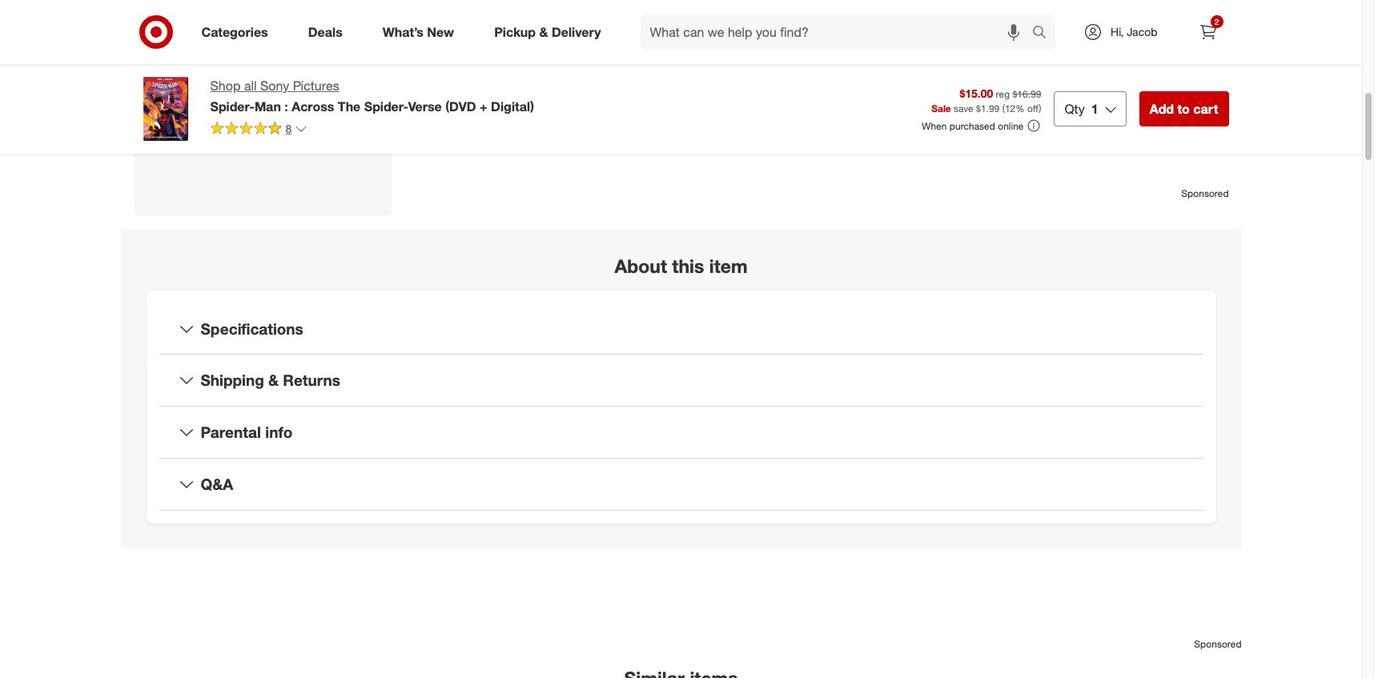 Task type: vqa. For each thing, say whether or not it's contained in the screenshot.
in
no



Task type: locate. For each thing, give the bounding box(es) containing it.
online
[[999, 120, 1024, 132]]

this left item at right top
[[673, 255, 705, 277]]

0 horizontal spatial this
[[263, 36, 290, 55]]

2
[[1215, 17, 1220, 26]]

pictures
[[293, 78, 339, 94]]

this up for on the left top of the page
[[263, 36, 290, 55]]

$15.00
[[960, 86, 994, 100]]

1 horizontal spatial &
[[540, 24, 548, 40]]

all inside already have this product? snap a pic for all to see!
[[280, 62, 297, 80]]

upload
[[238, 113, 279, 129]]

to
[[301, 62, 315, 80], [1178, 101, 1191, 117]]

0 horizontal spatial all
[[244, 78, 257, 94]]

verse
[[408, 98, 442, 114]]

1 horizontal spatial all
[[280, 62, 297, 80]]

this inside already have this product? snap a pic for all to see!
[[263, 36, 290, 55]]

cart
[[1194, 101, 1219, 117]]

off
[[1028, 103, 1039, 115]]

categories link
[[188, 14, 288, 50]]

to left see!
[[301, 62, 315, 80]]

specifications
[[201, 319, 303, 338]]

pickup & delivery
[[494, 24, 601, 40]]

1 vertical spatial sponsored
[[1195, 638, 1242, 650]]

this
[[263, 36, 290, 55], [673, 255, 705, 277]]

all right for on the left top of the page
[[280, 62, 297, 80]]

1 horizontal spatial this
[[673, 255, 705, 277]]

qty 1
[[1065, 101, 1099, 117]]

search
[[1026, 25, 1064, 41]]

spider- right the
[[364, 98, 408, 114]]

+
[[480, 98, 488, 114]]

with
[[733, 36, 755, 50]]

reg
[[996, 88, 1010, 100]]

photo
[[283, 113, 316, 129]]

save
[[733, 18, 762, 34]]

1 vertical spatial &
[[268, 371, 279, 390]]

shipping
[[201, 371, 264, 390]]

&
[[540, 24, 548, 40], [268, 371, 279, 390]]

0 vertical spatial this
[[263, 36, 290, 55]]

spider-
[[210, 98, 255, 114], [364, 98, 408, 114]]

sale
[[932, 103, 952, 115]]

specifications button
[[159, 303, 1204, 355]]

info
[[265, 423, 293, 442]]

all left sony
[[244, 78, 257, 94]]

$
[[977, 103, 981, 115]]

0 horizontal spatial spider-
[[210, 98, 255, 114]]

deals
[[308, 24, 343, 40]]

0 vertical spatial to
[[301, 62, 315, 80]]

pickup & delivery link
[[481, 14, 621, 50]]

sponsored inside region
[[1195, 638, 1242, 650]]

across
[[292, 98, 334, 114]]

(dvd
[[446, 98, 476, 114]]

& right pickup
[[540, 24, 548, 40]]

1 vertical spatial to
[[1178, 101, 1191, 117]]

man
[[255, 98, 281, 114]]

q&a
[[201, 475, 233, 494]]

0 horizontal spatial &
[[268, 371, 279, 390]]

new
[[427, 24, 454, 40]]

spider- down shop
[[210, 98, 255, 114]]

hi,
[[1111, 25, 1124, 38]]

0 horizontal spatial to
[[301, 62, 315, 80]]

parental info button
[[159, 407, 1204, 458]]

8
[[286, 122, 292, 135]]

to right add
[[1178, 101, 1191, 117]]

0 vertical spatial &
[[540, 24, 548, 40]]

& inside "link"
[[540, 24, 548, 40]]

%
[[1016, 103, 1025, 115]]

already
[[166, 36, 221, 55]]

categories
[[202, 24, 268, 40]]

12
[[1005, 103, 1016, 115]]

(
[[1003, 103, 1005, 115]]

& inside dropdown button
[[268, 371, 279, 390]]

see!
[[320, 62, 349, 80]]

all
[[280, 62, 297, 80], [244, 78, 257, 94]]

1 horizontal spatial spider-
[[364, 98, 408, 114]]

1 horizontal spatial to
[[1178, 101, 1191, 117]]

the
[[338, 98, 361, 114]]

search button
[[1026, 14, 1064, 53]]

all inside shop all sony pictures spider-man : across the spider-verse (dvd + digital)
[[244, 78, 257, 94]]

1 vertical spatial this
[[673, 255, 705, 277]]

sponsored
[[1182, 187, 1229, 199], [1195, 638, 1242, 650]]

q&a button
[[159, 459, 1204, 510]]

& left returns
[[268, 371, 279, 390]]



Task type: describe. For each thing, give the bounding box(es) containing it.
)
[[1039, 103, 1042, 115]]

redcard
[[758, 36, 803, 50]]

product?
[[294, 36, 359, 55]]

hi, jacob
[[1111, 25, 1158, 38]]

shop all sony pictures spider-man : across the spider-verse (dvd + digital)
[[210, 78, 534, 114]]

2 link
[[1191, 14, 1226, 50]]

$16.99
[[1013, 88, 1042, 100]]

qty
[[1065, 101, 1085, 117]]

deals link
[[295, 14, 363, 50]]

pic
[[229, 62, 251, 80]]

item
[[710, 255, 748, 277]]

day
[[825, 18, 847, 34]]

sony
[[260, 78, 289, 94]]

what's new link
[[369, 14, 474, 50]]

add to cart button
[[1140, 91, 1229, 127]]

1 spider- from the left
[[210, 98, 255, 114]]

to inside already have this product? snap a pic for all to see!
[[301, 62, 315, 80]]

what's
[[383, 24, 424, 40]]

add to cart
[[1150, 101, 1219, 117]]

returns
[[283, 371, 340, 390]]

when
[[923, 120, 947, 132]]

1.99
[[981, 103, 1000, 115]]

to inside button
[[1178, 101, 1191, 117]]

shipping & returns
[[201, 371, 340, 390]]

snap
[[175, 62, 212, 80]]

purchased
[[950, 120, 996, 132]]

upload photo button
[[198, 103, 326, 138]]

shipping & returns button
[[159, 355, 1204, 406]]

parental info
[[201, 423, 293, 442]]

when purchased online
[[923, 120, 1024, 132]]

:
[[285, 98, 288, 114]]

delivery
[[552, 24, 601, 40]]

shop
[[210, 78, 241, 94]]

about this item
[[615, 255, 748, 277]]

5%
[[766, 18, 785, 34]]

every
[[789, 18, 822, 34]]

save
[[954, 103, 974, 115]]

0 vertical spatial sponsored
[[1182, 187, 1229, 199]]

sponsored region
[[121, 575, 1242, 679]]

digital)
[[491, 98, 534, 114]]

what's new
[[383, 24, 454, 40]]

a
[[216, 62, 225, 80]]

about
[[615, 255, 667, 277]]

8 link
[[210, 121, 308, 139]]

parental
[[201, 423, 261, 442]]

& for pickup
[[540, 24, 548, 40]]

What can we help you find? suggestions appear below search field
[[641, 14, 1037, 50]]

for
[[256, 62, 276, 80]]

add
[[1150, 101, 1175, 117]]

already have this product? snap a pic for all to see!
[[166, 36, 359, 80]]

image of spider-man : across the spider-verse (dvd + digital) image
[[133, 77, 198, 141]]

jacob
[[1128, 25, 1158, 38]]

upload photo
[[238, 113, 316, 129]]

have
[[225, 36, 259, 55]]

$15.00 reg $16.99 sale save $ 1.99 ( 12 % off )
[[932, 86, 1042, 115]]

& for shipping
[[268, 371, 279, 390]]

save 5% every day with redcard
[[733, 18, 847, 50]]

pickup
[[494, 24, 536, 40]]

2 spider- from the left
[[364, 98, 408, 114]]

1
[[1092, 101, 1099, 117]]



